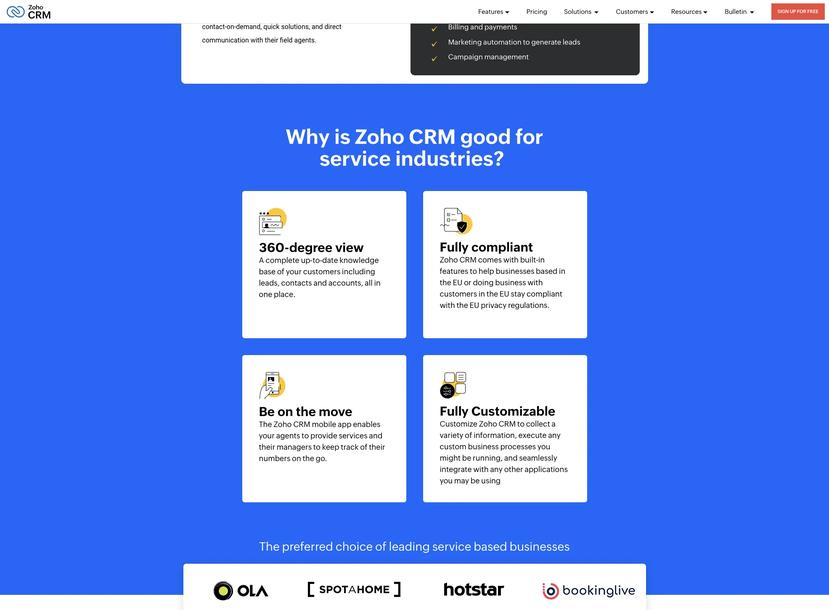 Task type: vqa. For each thing, say whether or not it's contained in the screenshot.
left Read More Link
no



Task type: locate. For each thing, give the bounding box(es) containing it.
order up billing and payments
[[467, 8, 485, 16]]

the left preferred
[[259, 540, 280, 553]]

payments
[[485, 23, 517, 31]]

degree
[[289, 240, 333, 255]]

eu left privacy
[[470, 301, 479, 310]]

features
[[440, 267, 468, 275]]

pricing link
[[527, 0, 547, 23]]

your up contacts
[[286, 267, 302, 276]]

zoho inside fully compliant zoho crm comes with built-in features to help businesses based in the eu or doing business with customers in the eu stay compliant with the eu privacy regulations.
[[440, 255, 458, 264]]

the
[[440, 278, 451, 287], [487, 289, 498, 298], [457, 301, 468, 310], [296, 404, 316, 419], [303, 454, 314, 463]]

on down managers
[[292, 454, 301, 463]]

integrate
[[440, 465, 472, 474]]

1 vertical spatial the
[[259, 540, 280, 553]]

based
[[536, 267, 558, 275], [474, 540, 507, 553]]

date
[[322, 256, 338, 265]]

1 vertical spatial service
[[432, 540, 472, 553]]

1 horizontal spatial service
[[432, 540, 472, 553]]

compliant up "comes"
[[472, 240, 533, 254]]

of right track
[[360, 443, 368, 451]]

to
[[523, 38, 530, 46], [470, 267, 477, 275], [517, 419, 525, 428], [302, 431, 309, 440], [313, 443, 321, 451]]

and up other
[[504, 453, 518, 462]]

of inside 360-degree view a complete up-to-date knowledge base of your customers including leads, contacts and accounts, all in one place.
[[277, 267, 284, 276]]

the inside be on the move the zoho crm mobile app enables your agents to provide services and their managers to keep track of their numbers on the go.
[[259, 420, 272, 429]]

2 order from the left
[[540, 8, 558, 16]]

collect
[[526, 419, 550, 428]]

zoho up information,
[[479, 419, 497, 428]]

why is zoho crm good for service industries?
[[286, 125, 544, 171]]

1 vertical spatial your
[[259, 431, 275, 440]]

leads,
[[259, 278, 280, 287]]

0 vertical spatial fully
[[440, 240, 469, 254]]

1 vertical spatial business
[[468, 442, 499, 451]]

accounts,
[[329, 278, 363, 287]]

business up running,
[[468, 442, 499, 451]]

2 their from the left
[[369, 443, 385, 451]]

the up mobile
[[296, 404, 316, 419]]

base
[[259, 267, 276, 276]]

eu left "stay"
[[500, 289, 509, 298]]

doing
[[473, 278, 494, 287]]

business
[[495, 278, 526, 287], [468, 442, 499, 451]]

0 vertical spatial compliant
[[472, 240, 533, 254]]

of
[[277, 267, 284, 276], [465, 431, 472, 440], [360, 443, 368, 451], [375, 540, 387, 553]]

crm inside why is zoho crm good for service industries?
[[409, 125, 456, 148]]

1 their from the left
[[259, 443, 275, 451]]

their
[[259, 443, 275, 451], [369, 443, 385, 451]]

crm
[[409, 125, 456, 148], [460, 255, 477, 264], [499, 419, 516, 428], [293, 420, 310, 429]]

you
[[538, 442, 551, 451], [440, 476, 453, 485]]

with down built-
[[528, 278, 543, 287]]

solutions
[[564, 8, 593, 15]]

0 vertical spatial businesses
[[496, 267, 535, 275]]

your left the agents in the bottom of the page
[[259, 431, 275, 440]]

your inside be on the move the zoho crm mobile app enables your agents to provide services and their managers to keep track of their numbers on the go.
[[259, 431, 275, 440]]

enables
[[353, 420, 381, 429]]

compliant
[[472, 240, 533, 254], [527, 289, 563, 298]]

1 vertical spatial businesses
[[510, 540, 570, 553]]

fully inside fully compliant zoho crm comes with built-in features to help businesses based in the eu or doing business with customers in the eu stay compliant with the eu privacy regulations.
[[440, 240, 469, 254]]

0 vertical spatial service
[[320, 147, 391, 171]]

complete
[[266, 256, 299, 265]]

any up using
[[490, 465, 503, 474]]

with
[[504, 255, 519, 264], [528, 278, 543, 287], [440, 301, 455, 310], [473, 465, 489, 474]]

and up payments
[[487, 8, 499, 16]]

zoho right is
[[355, 125, 405, 148]]

1 horizontal spatial their
[[369, 443, 385, 451]]

360-
[[259, 240, 289, 255]]

free
[[808, 9, 819, 14]]

provide
[[311, 431, 337, 440]]

fully up customize
[[440, 404, 469, 419]]

1 horizontal spatial you
[[538, 442, 551, 451]]

management
[[484, 53, 529, 61]]

and down enables
[[369, 431, 383, 440]]

be
[[259, 404, 275, 419]]

1 horizontal spatial your
[[286, 267, 302, 276]]

0 vertical spatial any
[[548, 431, 561, 440]]

2 fully from the top
[[440, 404, 469, 419]]

one
[[259, 290, 272, 299]]

to left generate
[[523, 38, 530, 46]]

the down or
[[457, 301, 468, 310]]

business inside fully compliant zoho crm comes with built-in features to help businesses based in the eu or doing business with customers in the eu stay compliant with the eu privacy regulations.
[[495, 278, 526, 287]]

0 horizontal spatial any
[[490, 465, 503, 474]]

business up "stay"
[[495, 278, 526, 287]]

compliant up 'regulations.'
[[527, 289, 563, 298]]

and down to-
[[314, 278, 327, 287]]

0 horizontal spatial their
[[259, 443, 275, 451]]

0 horizontal spatial eu
[[453, 278, 463, 287]]

order
[[467, 8, 485, 16], [540, 8, 558, 16]]

fully
[[440, 240, 469, 254], [440, 404, 469, 419]]

variety
[[440, 431, 464, 440]]

industries?
[[395, 147, 504, 171]]

you up seamlessly
[[538, 442, 551, 451]]

you down integrate
[[440, 476, 453, 485]]

0 horizontal spatial order
[[467, 8, 485, 16]]

1 vertical spatial eu
[[500, 289, 509, 298]]

2 horizontal spatial eu
[[500, 289, 509, 298]]

customers down or
[[440, 289, 477, 298]]

1 horizontal spatial any
[[548, 431, 561, 440]]

bulletin link
[[725, 0, 755, 23]]

the up privacy
[[487, 289, 498, 298]]

business inside fully customizable customize zoho crm to collect a variety of information, execute any custom business processes you might be running, and seamlessly integrate with any other applications you may be using
[[468, 442, 499, 451]]

eu left or
[[453, 278, 463, 287]]

0 horizontal spatial based
[[474, 540, 507, 553]]

be on the move the zoho crm mobile app enables your agents to provide services and their managers to keep track of their numbers on the go.
[[259, 404, 385, 463]]

0 vertical spatial the
[[259, 420, 272, 429]]

0 vertical spatial be
[[462, 453, 471, 462]]

of inside fully customizable customize zoho crm to collect a variety of information, execute any custom business processes you might be running, and seamlessly integrate with any other applications you may be using
[[465, 431, 472, 440]]

service
[[320, 147, 391, 171], [432, 540, 472, 553]]

crm inside fully customizable customize zoho crm to collect a variety of information, execute any custom business processes you might be running, and seamlessly integrate with any other applications you may be using
[[499, 419, 516, 428]]

and
[[487, 8, 499, 16], [470, 23, 483, 31], [314, 278, 327, 287], [369, 431, 383, 440], [504, 453, 518, 462]]

and right 'billing'
[[470, 23, 483, 31]]

zoho
[[355, 125, 405, 148], [440, 255, 458, 264], [479, 419, 497, 428], [274, 420, 292, 429]]

custom
[[440, 442, 467, 451]]

0 vertical spatial based
[[536, 267, 558, 275]]

their up numbers on the left bottom of page
[[259, 443, 275, 451]]

of down customize
[[465, 431, 472, 440]]

1 vertical spatial be
[[471, 476, 480, 485]]

customers
[[303, 267, 341, 276], [440, 289, 477, 298]]

0 vertical spatial customers
[[303, 267, 341, 276]]

1 horizontal spatial eu
[[470, 301, 479, 310]]

up-
[[301, 256, 313, 265]]

0 horizontal spatial you
[[440, 476, 453, 485]]

1 horizontal spatial customers
[[440, 289, 477, 298]]

built-
[[520, 255, 539, 264]]

on right be
[[278, 404, 293, 419]]

1 vertical spatial customers
[[440, 289, 477, 298]]

eu
[[453, 278, 463, 287], [500, 289, 509, 298], [470, 301, 479, 310]]

to inside fully customizable customize zoho crm to collect a variety of information, execute any custom business processes you might be running, and seamlessly integrate with any other applications you may be using
[[517, 419, 525, 428]]

fully inside fully customizable customize zoho crm to collect a variety of information, execute any custom business processes you might be running, and seamlessly integrate with any other applications you may be using
[[440, 404, 469, 419]]

0 horizontal spatial service
[[320, 147, 391, 171]]

billing
[[448, 23, 469, 31]]

to inside fully compliant zoho crm comes with built-in features to help businesses based in the eu or doing business with customers in the eu stay compliant with the eu privacy regulations.
[[470, 267, 477, 275]]

1 order from the left
[[467, 8, 485, 16]]

automation
[[483, 38, 522, 46]]

0 vertical spatial business
[[495, 278, 526, 287]]

0 vertical spatial your
[[286, 267, 302, 276]]

zoho up the agents in the bottom of the page
[[274, 420, 292, 429]]

1 vertical spatial fully
[[440, 404, 469, 419]]

is
[[334, 125, 351, 148]]

customers down to-
[[303, 267, 341, 276]]

mobile
[[312, 420, 336, 429]]

purchasing
[[501, 8, 538, 16]]

zoho inside fully customizable customize zoho crm to collect a variety of information, execute any custom business processes you might be running, and seamlessly integrate with any other applications you may be using
[[479, 419, 497, 428]]

0 horizontal spatial your
[[259, 431, 275, 440]]

fully for fully compliant
[[440, 240, 469, 254]]

on
[[278, 404, 293, 419], [292, 454, 301, 463]]

0 vertical spatial on
[[278, 404, 293, 419]]

to down customizable
[[517, 419, 525, 428]]

keep
[[322, 443, 339, 451]]

zoho inside why is zoho crm good for service industries?
[[355, 125, 405, 148]]

customers inside 360-degree view a complete up-to-date knowledge base of your customers including leads, contacts and accounts, all in one place.
[[303, 267, 341, 276]]

the down be
[[259, 420, 272, 429]]

sales order and purchasing order generation
[[448, 8, 596, 16]]

0 horizontal spatial customers
[[303, 267, 341, 276]]

1 vertical spatial based
[[474, 540, 507, 553]]

to up or
[[470, 267, 477, 275]]

1 vertical spatial compliant
[[527, 289, 563, 298]]

1 fully from the top
[[440, 240, 469, 254]]

to up managers
[[302, 431, 309, 440]]

customers inside fully compliant zoho crm comes with built-in features to help businesses based in the eu or doing business with customers in the eu stay compliant with the eu privacy regulations.
[[440, 289, 477, 298]]

1 horizontal spatial based
[[536, 267, 558, 275]]

order left the generation
[[540, 8, 558, 16]]

the
[[259, 420, 272, 429], [259, 540, 280, 553]]

their down enables
[[369, 443, 385, 451]]

be up integrate
[[462, 453, 471, 462]]

1 vertical spatial on
[[292, 454, 301, 463]]

1 vertical spatial you
[[440, 476, 453, 485]]

of down complete on the top of the page
[[277, 267, 284, 276]]

zoho crm logo image
[[6, 2, 51, 21]]

your
[[286, 267, 302, 276], [259, 431, 275, 440]]

1 horizontal spatial order
[[540, 8, 558, 16]]

with down running,
[[473, 465, 489, 474]]

any down a
[[548, 431, 561, 440]]

be
[[462, 453, 471, 462], [471, 476, 480, 485]]

customize
[[440, 419, 478, 428]]

be right may
[[471, 476, 480, 485]]

of inside be on the move the zoho crm mobile app enables your agents to provide services and their managers to keep track of their numbers on the go.
[[360, 443, 368, 451]]

regulations.
[[508, 301, 550, 310]]

zoho up features on the top
[[440, 255, 458, 264]]

numbers
[[259, 454, 291, 463]]

customizable
[[472, 404, 556, 419]]

fully up features on the top
[[440, 240, 469, 254]]

in
[[539, 255, 545, 264], [559, 267, 566, 275], [374, 278, 381, 287], [479, 289, 485, 298]]



Task type: describe. For each thing, give the bounding box(es) containing it.
why
[[286, 125, 330, 148]]

contacts
[[281, 278, 312, 287]]

seamlessly
[[519, 453, 557, 462]]

all
[[365, 278, 373, 287]]

managers
[[277, 443, 312, 451]]

comes
[[478, 255, 502, 264]]

might
[[440, 453, 461, 462]]

to up go.
[[313, 443, 321, 451]]

fully customizable customize zoho crm to collect a variety of information, execute any custom business processes you might be running, and seamlessly integrate with any other applications you may be using
[[440, 404, 568, 485]]

to-
[[313, 256, 322, 265]]

crm inside be on the move the zoho crm mobile app enables your agents to provide services and their managers to keep track of their numbers on the go.
[[293, 420, 310, 429]]

resources
[[671, 8, 702, 15]]

choice
[[336, 540, 373, 553]]

execute
[[519, 431, 547, 440]]

of right choice
[[375, 540, 387, 553]]

fully for fully customizable
[[440, 404, 469, 419]]

features link
[[478, 0, 510, 23]]

and inside be on the move the zoho crm mobile app enables your agents to provide services and their managers to keep track of their numbers on the go.
[[369, 431, 383, 440]]

agents
[[276, 431, 300, 440]]

including
[[342, 267, 375, 276]]

other
[[504, 465, 523, 474]]

view
[[335, 240, 364, 255]]

service inside why is zoho crm good for service industries?
[[320, 147, 391, 171]]

campaign
[[448, 53, 483, 61]]

the preferred choice of leading service based businesses
[[259, 540, 570, 553]]

360-degree view a complete up-to-date knowledge base of your customers including leads, contacts and accounts, all in one place.
[[259, 240, 381, 299]]

sales
[[448, 8, 466, 16]]

marketing automation to generate leads
[[448, 38, 581, 46]]

generation
[[559, 8, 596, 16]]

zoho inside be on the move the zoho crm mobile app enables your agents to provide services and their managers to keep track of their numbers on the go.
[[274, 420, 292, 429]]

services
[[339, 431, 368, 440]]

solutions link
[[564, 0, 599, 23]]

based inside fully compliant zoho crm comes with built-in features to help businesses based in the eu or doing business with customers in the eu stay compliant with the eu privacy regulations.
[[536, 267, 558, 275]]

with inside fully customizable customize zoho crm to collect a variety of information, execute any custom business processes you might be running, and seamlessly integrate with any other applications you may be using
[[473, 465, 489, 474]]

go.
[[316, 454, 327, 463]]

a
[[552, 419, 556, 428]]

processes
[[500, 442, 536, 451]]

may
[[454, 476, 469, 485]]

pricing
[[527, 8, 547, 15]]

good
[[460, 125, 511, 148]]

and inside fully customizable customize zoho crm to collect a variety of information, execute any custom business processes you might be running, and seamlessly integrate with any other applications you may be using
[[504, 453, 518, 462]]

knowledge
[[340, 256, 379, 265]]

the down features on the top
[[440, 278, 451, 287]]

fully compliant zoho crm comes with built-in features to help businesses based in the eu or doing business with customers in the eu stay compliant with the eu privacy regulations.
[[440, 240, 566, 310]]

and inside 360-degree view a complete up-to-date knowledge base of your customers including leads, contacts and accounts, all in one place.
[[314, 278, 327, 287]]

track
[[341, 443, 359, 451]]

bulletin
[[725, 8, 748, 15]]

resources link
[[671, 0, 708, 23]]

move
[[319, 404, 352, 419]]

billing and payments
[[448, 23, 517, 31]]

businesses inside fully compliant zoho crm comes with built-in features to help businesses based in the eu or doing business with customers in the eu stay compliant with the eu privacy regulations.
[[496, 267, 535, 275]]

with left built-
[[504, 255, 519, 264]]

sign up for free
[[778, 9, 819, 14]]

0 vertical spatial you
[[538, 442, 551, 451]]

sign up for free link
[[772, 3, 825, 20]]

for
[[797, 9, 807, 14]]

app
[[338, 420, 352, 429]]

features
[[478, 8, 504, 15]]

privacy
[[481, 301, 507, 310]]

generate
[[532, 38, 561, 46]]

2 vertical spatial eu
[[470, 301, 479, 310]]

1 vertical spatial any
[[490, 465, 503, 474]]

campaign management
[[448, 53, 531, 61]]

sign
[[778, 9, 789, 14]]

leading
[[389, 540, 430, 553]]

crm inside fully compliant zoho crm comes with built-in features to help businesses based in the eu or doing business with customers in the eu stay compliant with the eu privacy regulations.
[[460, 255, 477, 264]]

applications
[[525, 465, 568, 474]]

0 vertical spatial eu
[[453, 278, 463, 287]]

marketing
[[448, 38, 482, 46]]

help
[[479, 267, 494, 275]]

preferred
[[282, 540, 333, 553]]

a
[[259, 256, 264, 265]]

running,
[[473, 453, 503, 462]]

your inside 360-degree view a complete up-to-date knowledge base of your customers including leads, contacts and accounts, all in one place.
[[286, 267, 302, 276]]

place.
[[274, 290, 296, 299]]

leads
[[563, 38, 581, 46]]

using
[[481, 476, 501, 485]]

customers
[[616, 8, 648, 15]]

the left go.
[[303, 454, 314, 463]]

in inside 360-degree view a complete up-to-date knowledge base of your customers including leads, contacts and accounts, all in one place.
[[374, 278, 381, 287]]

with down features on the top
[[440, 301, 455, 310]]

up
[[790, 9, 796, 14]]

information,
[[474, 431, 517, 440]]

stay
[[511, 289, 525, 298]]

for
[[516, 125, 544, 148]]

or
[[464, 278, 472, 287]]



